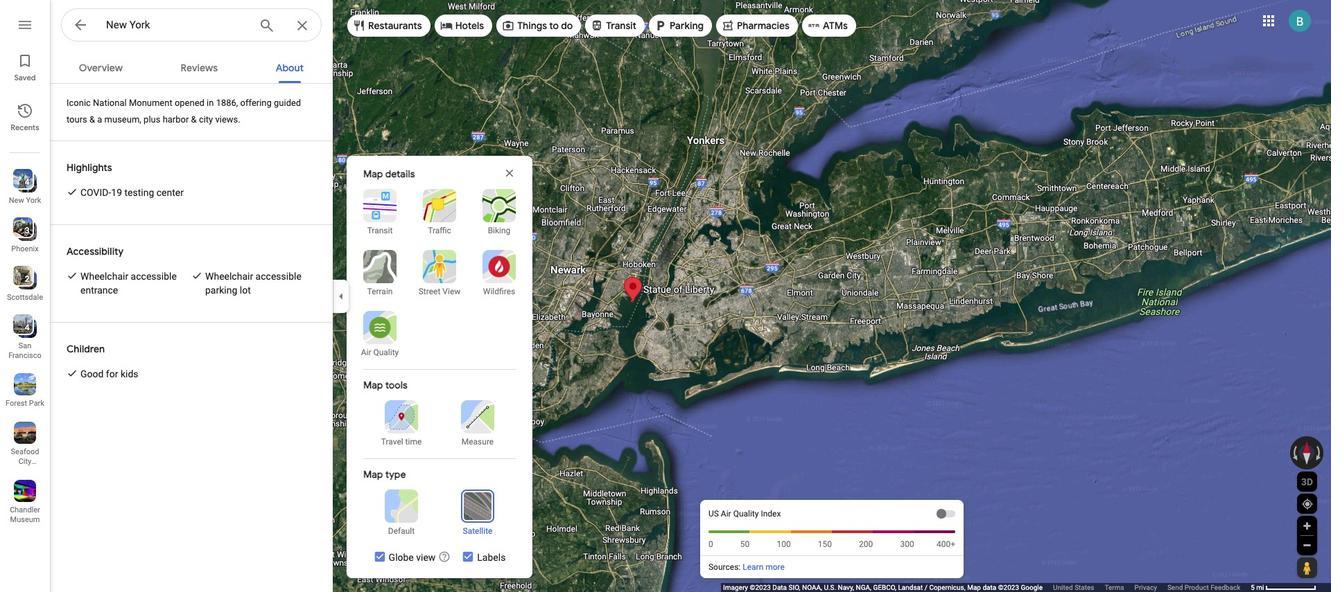 Task type: vqa. For each thing, say whether or not it's contained in the screenshot.
tab list
yes



Task type: locate. For each thing, give the bounding box(es) containing it.
sources: learn more
[[709, 563, 785, 573]]

views.
[[215, 114, 240, 125]]

air quality legend image
[[700, 526, 964, 557]]

list
[[0, 0, 50, 593]]

1 wheelchair from the left
[[80, 271, 128, 282]]

footer containing imagery ©2023 data sio, noaa, u.s. navy, nga, gebco, landsat / copernicus, map data ©2023 google
[[723, 584, 1251, 593]]

4 up san
[[25, 323, 29, 333]]

1 horizontal spatial air
[[721, 510, 731, 519]]

50
[[741, 540, 750, 550]]

0 vertical spatial air
[[361, 348, 371, 358]]

0 vertical spatial quality
[[373, 348, 399, 358]]

0 horizontal spatial quality
[[373, 348, 399, 358]]

sources:
[[709, 563, 741, 573]]

4 places element up san
[[15, 322, 29, 334]]

 Show Air Quality  checkbox
[[937, 509, 956, 520]]

1 horizontal spatial transit button
[[585, 9, 645, 42]]

2 accessible from the left
[[256, 271, 302, 282]]

entrance
[[80, 285, 118, 296]]

2 places element
[[15, 273, 29, 286]]

0 horizontal spatial transit button
[[355, 189, 405, 236]]

0 horizontal spatial ©2023
[[750, 585, 771, 592]]

wheelchair accessible entrance
[[80, 271, 177, 296]]

4
[[25, 178, 29, 187], [25, 323, 29, 333]]

menu image
[[17, 17, 33, 33]]

san francisco
[[8, 342, 41, 361]]

atms
[[823, 19, 848, 32]]

3d button
[[1297, 472, 1318, 492]]

5 mi
[[1251, 585, 1265, 592]]

wheelchair inside wheelchair accessible entrance
[[80, 271, 128, 282]]

imagery
[[723, 585, 748, 592]]

do
[[561, 19, 573, 32]]

supermarket
[[6, 467, 49, 476]]

phoenix
[[11, 245, 39, 254]]

show your location image
[[1302, 499, 1314, 511]]

traffic button
[[415, 189, 465, 236]]

recents button
[[0, 97, 50, 136]]

send product feedback
[[1168, 585, 1241, 592]]

united
[[1053, 585, 1073, 592]]

2 4 from the top
[[25, 323, 29, 333]]

map details
[[363, 168, 415, 180]]

about
[[276, 62, 304, 74]]

4 places element up new york
[[15, 176, 29, 189]]

1 horizontal spatial transit
[[606, 19, 637, 32]]

5 mi button
[[1251, 585, 1317, 592]]

Globe view checkbox
[[374, 551, 436, 565]]

good
[[80, 369, 104, 380]]

seafood city supermarket button
[[0, 417, 50, 476]]

type
[[385, 469, 406, 481]]

1 horizontal spatial ©2023
[[998, 585, 1019, 592]]

new york
[[9, 196, 41, 205]]

about statue of liberty region
[[50, 84, 333, 593]]

has wheelchair accessible entrance element
[[80, 270, 191, 298]]

&
[[89, 114, 95, 125], [191, 114, 197, 125]]

1 vertical spatial air
[[721, 510, 731, 519]]

hotels button
[[435, 9, 492, 42]]

300
[[900, 540, 914, 550]]

biking button
[[474, 189, 524, 236]]

restaurants button
[[347, 9, 430, 42]]

New York field
[[61, 8, 322, 42]]

1 4 from the top
[[25, 178, 29, 187]]

museum,
[[104, 114, 141, 125]]

1 vertical spatial transit
[[367, 226, 393, 236]]

wildfires button
[[474, 250, 524, 298]]

labels
[[477, 553, 506, 564]]

Satellite radio
[[447, 490, 508, 537]]

0 horizontal spatial accessible
[[131, 271, 177, 282]]

center
[[157, 187, 184, 198]]

google maps element
[[0, 0, 1331, 593]]

measure button
[[447, 401, 508, 448]]

privacy button
[[1135, 584, 1157, 593]]

about button
[[265, 50, 315, 83]]

noaa,
[[802, 585, 822, 592]]

& left 'a'
[[89, 114, 95, 125]]

us
[[709, 510, 719, 519]]

1 4 places element from the top
[[15, 176, 29, 189]]

index
[[761, 510, 781, 519]]

None field
[[106, 17, 248, 33]]

©2023 right data
[[998, 585, 1019, 592]]

2 ©2023 from the left
[[998, 585, 1019, 592]]

0 horizontal spatial wheelchair
[[80, 271, 128, 282]]

1 horizontal spatial wheelchair
[[205, 271, 253, 282]]

learn more link
[[743, 563, 785, 573]]

1 accessible from the left
[[131, 271, 177, 282]]

map left details
[[363, 168, 383, 180]]

send
[[1168, 585, 1183, 592]]

©2023 left data
[[750, 585, 771, 592]]

accessible inside wheelchair accessible parking lot
[[256, 271, 302, 282]]

0 horizontal spatial air
[[361, 348, 371, 358]]

3 places element
[[15, 225, 29, 237]]

product
[[1185, 585, 1209, 592]]

united states button
[[1053, 584, 1095, 593]]

4 up new york
[[25, 178, 29, 187]]

measure
[[462, 438, 494, 447]]

wheelchair up entrance
[[80, 271, 128, 282]]

1 vertical spatial 4 places element
[[15, 322, 29, 334]]

good for kids
[[80, 369, 138, 380]]

chandler
[[10, 506, 40, 515]]

100
[[777, 540, 791, 550]]

us air quality index
[[709, 510, 781, 519]]

1 vertical spatial 4
[[25, 323, 29, 333]]

1 horizontal spatial &
[[191, 114, 197, 125]]

offering
[[240, 98, 272, 108]]

Labels checkbox
[[462, 551, 506, 565]]

accessible inside wheelchair accessible entrance
[[131, 271, 177, 282]]

view
[[443, 287, 461, 297]]

collapse side panel image
[[334, 289, 349, 304]]

biking
[[488, 226, 511, 236]]

accessible for wheelchair accessible parking lot
[[256, 271, 302, 282]]

to
[[549, 19, 559, 32]]

400+
[[937, 540, 956, 550]]

1 vertical spatial transit button
[[355, 189, 405, 236]]

1 horizontal spatial quality
[[733, 510, 759, 519]]

0 vertical spatial transit button
[[585, 9, 645, 42]]

mi
[[1257, 585, 1265, 592]]

wheelchair inside wheelchair accessible parking lot
[[205, 271, 253, 282]]

air right us
[[721, 510, 731, 519]]

transit button right do
[[585, 9, 645, 42]]

states
[[1075, 585, 1095, 592]]

2 wheelchair from the left
[[205, 271, 253, 282]]

0 horizontal spatial &
[[89, 114, 95, 125]]

tab list containing overview
[[50, 50, 333, 83]]

0 vertical spatial 4 places element
[[15, 176, 29, 189]]

wheelchair accessible parking lot
[[205, 271, 302, 296]]

0 horizontal spatial transit
[[367, 226, 393, 236]]

1 horizontal spatial accessible
[[256, 271, 302, 282]]

quality up map tools
[[373, 348, 399, 358]]

recents
[[11, 123, 39, 132]]

air quality
[[361, 348, 399, 358]]

city
[[199, 114, 213, 125]]

things to do
[[517, 19, 573, 32]]

none field inside new york field
[[106, 17, 248, 33]]

scottsdale
[[7, 293, 43, 302]]

map for map tools
[[363, 379, 383, 392]]

map left tools at the left of the page
[[363, 379, 383, 392]]

Default radio
[[371, 490, 432, 537]]

saved button
[[0, 47, 50, 86]]

map
[[363, 168, 383, 180], [363, 379, 383, 392], [363, 469, 383, 481], [968, 585, 981, 592]]

& left city
[[191, 114, 197, 125]]

map type
[[363, 469, 406, 481]]

transit up "terrain" button
[[367, 226, 393, 236]]

map for map type
[[363, 469, 383, 481]]

1 ©2023 from the left
[[750, 585, 771, 592]]

google
[[1021, 585, 1043, 592]]

4 places element
[[15, 176, 29, 189], [15, 322, 29, 334]]

footer
[[723, 584, 1251, 593]]

tab list
[[50, 50, 333, 83]]

nga,
[[856, 585, 872, 592]]

transit right do
[[606, 19, 637, 32]]

2 4 places element from the top
[[15, 322, 29, 334]]

new
[[9, 196, 24, 205]]

san
[[19, 342, 31, 351]]

satellite
[[463, 527, 493, 537]]

0 vertical spatial 4
[[25, 178, 29, 187]]

map left type in the left bottom of the page
[[363, 469, 383, 481]]

chandler museum button
[[0, 475, 50, 528]]

zoom in image
[[1302, 521, 1313, 532]]

air up map tools
[[361, 348, 371, 358]]

4 places element for san
[[15, 322, 29, 334]]

travel time
[[381, 438, 422, 447]]

show street view coverage image
[[1297, 558, 1317, 579]]

quality left index on the right of page
[[733, 510, 759, 519]]

1 & from the left
[[89, 114, 95, 125]]

transit button down map details
[[355, 189, 405, 236]]

wheelchair up parking
[[205, 271, 253, 282]]

has wheelchair accessible parking lot element
[[205, 270, 316, 298]]

park
[[29, 399, 44, 408]]

transit button
[[585, 9, 645, 42], [355, 189, 405, 236]]

footer inside google maps element
[[723, 584, 1251, 593]]



Task type: describe. For each thing, give the bounding box(es) containing it.
traffic
[[428, 226, 451, 236]]

national
[[93, 98, 127, 108]]

details
[[385, 168, 415, 180]]

close image
[[503, 167, 516, 180]]

united states
[[1053, 585, 1095, 592]]

privacy
[[1135, 585, 1157, 592]]

saved
[[14, 73, 36, 83]]

restaurants
[[368, 19, 422, 32]]

tools
[[385, 379, 408, 392]]

monument
[[129, 98, 172, 108]]

chandler museum
[[10, 506, 40, 525]]

accessible for wheelchair accessible entrance
[[131, 271, 177, 282]]

imagery ©2023 data sio, noaa, u.s. navy, nga, gebco, landsat / copernicus, map data ©2023 google
[[723, 585, 1043, 592]]

navy,
[[838, 585, 854, 592]]

terms button
[[1105, 584, 1125, 593]]

quality inside button
[[373, 348, 399, 358]]

kids
[[121, 369, 138, 380]]

more
[[766, 563, 785, 573]]

feedback
[[1211, 585, 1241, 592]]

200
[[859, 540, 873, 550]]

francisco
[[8, 352, 41, 361]]

wheelchair for entrance
[[80, 271, 128, 282]]

2
[[25, 275, 29, 284]]

travel time button
[[371, 401, 432, 448]]

send product feedback button
[[1168, 584, 1241, 593]]

4 for new
[[25, 178, 29, 187]]

street view button
[[415, 250, 465, 298]]

for
[[106, 369, 118, 380]]

good for kids element
[[80, 368, 138, 381]]

terms
[[1105, 585, 1125, 592]]

google account: brad klo  
(klobrad84@gmail.com) image
[[1289, 9, 1311, 32]]

forest park button
[[0, 368, 50, 411]]

tab list inside google maps element
[[50, 50, 333, 83]]

list containing saved
[[0, 0, 50, 593]]

map for map details
[[363, 168, 383, 180]]

view
[[416, 553, 436, 564]]

a
[[97, 114, 102, 125]]

terrain button
[[355, 250, 405, 298]]

150
[[818, 540, 832, 550]]

atms button
[[802, 9, 856, 42]]

seafood
[[11, 448, 39, 457]]

city
[[18, 458, 31, 467]]

statue of liberty main content
[[50, 50, 333, 593]]

things to do button
[[497, 9, 581, 42]]

zoom out and see the world in 3d tooltip
[[439, 551, 451, 564]]

harbor
[[163, 114, 189, 125]]

overview
[[79, 62, 123, 74]]

landsat
[[898, 585, 923, 592]]

gebco,
[[873, 585, 897, 592]]

accessibility
[[67, 245, 124, 258]]

covid-19 testing center element
[[80, 186, 184, 200]]

wheelchair for parking
[[205, 271, 253, 282]]

map tools
[[363, 379, 408, 392]]

4 places element for new
[[15, 176, 29, 189]]

zoom out image
[[1302, 541, 1313, 551]]

pharmacies
[[737, 19, 790, 32]]

4 for san
[[25, 323, 29, 333]]

iconic national monument opened in 1886, offering guided tours & a museum, plus harbor & city views.
[[67, 98, 301, 125]]

covid-19 testing center
[[80, 187, 184, 198]]

0
[[709, 540, 713, 550]]

in
[[207, 98, 214, 108]]

highlights
[[67, 162, 112, 174]]

guided
[[274, 98, 301, 108]]

parking
[[205, 285, 237, 296]]

opened
[[175, 98, 204, 108]]

street
[[419, 287, 441, 297]]

reviews
[[181, 62, 218, 74]]

 search field
[[61, 8, 322, 44]]

lot
[[240, 285, 251, 296]]

1 vertical spatial quality
[[733, 510, 759, 519]]

globe view
[[389, 553, 436, 564]]

sio,
[[789, 585, 801, 592]]

forest
[[6, 399, 27, 408]]

default
[[388, 527, 415, 537]]

time
[[405, 438, 422, 447]]

pharmacies button
[[716, 9, 798, 42]]

0 vertical spatial transit
[[606, 19, 637, 32]]

globe
[[389, 553, 414, 564]]

map left data
[[968, 585, 981, 592]]

forest park
[[6, 399, 44, 408]]

parking button
[[649, 9, 712, 42]]

3d
[[1302, 477, 1313, 488]]

museum
[[10, 516, 40, 525]]

air inside button
[[361, 348, 371, 358]]

2 & from the left
[[191, 114, 197, 125]]

travel
[[381, 438, 403, 447]]



